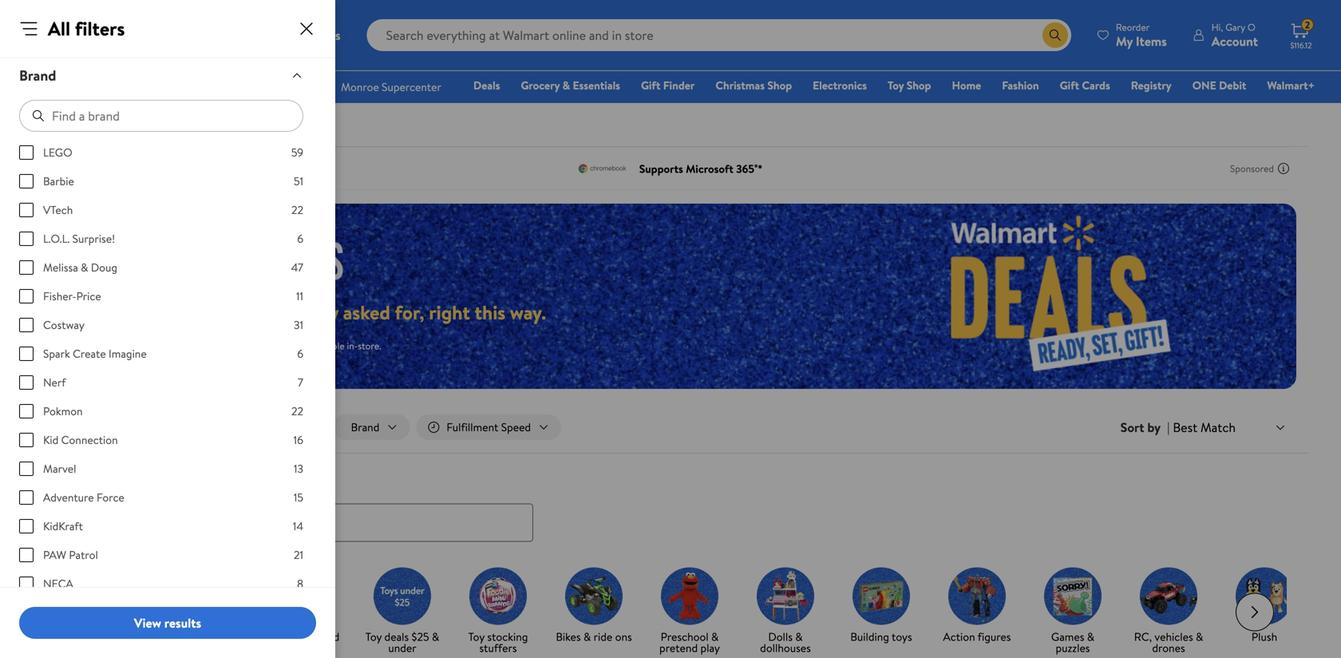 Task type: locate. For each thing, give the bounding box(es) containing it.
sort by |
[[1121, 419, 1170, 436]]

major
[[64, 299, 112, 326]]

neca
[[43, 576, 73, 591]]

all filters down pokmon
[[81, 419, 125, 435]]

gift left the finder
[[641, 77, 661, 93]]

toy deals $25 & under link
[[361, 568, 444, 657]]

1 horizontal spatial all
[[81, 419, 94, 435]]

& right preschool
[[712, 629, 719, 645]]

walmart black friday deals for days image
[[841, 204, 1297, 389], [64, 240, 358, 280]]

fashion link
[[995, 77, 1047, 94]]

last.
[[125, 339, 141, 352]]

toys under 25 dollars image
[[374, 568, 431, 625]]

2 6 from the top
[[297, 346, 304, 361]]

brand group
[[19, 145, 304, 658]]

rc, vehicles & drones link
[[1128, 568, 1211, 657]]

None checkbox
[[19, 289, 34, 304], [19, 404, 34, 419], [19, 433, 34, 447], [19, 519, 34, 534], [19, 548, 34, 562], [19, 289, 34, 304], [19, 404, 34, 419], [19, 433, 34, 447], [19, 519, 34, 534], [19, 548, 34, 562]]

& left "ride"
[[584, 629, 591, 645]]

preschool toys image
[[661, 568, 719, 625]]

6 right not
[[297, 346, 304, 361]]

ons
[[616, 629, 632, 645]]

dolls & dollhouses link
[[744, 568, 827, 657]]

bikes & ride ons link
[[553, 568, 636, 646]]

0 vertical spatial 22
[[292, 202, 304, 218]]

for,
[[395, 299, 425, 326]]

Search search field
[[367, 19, 1072, 51]]

& for grocery
[[563, 77, 570, 93]]

plush link
[[1224, 568, 1307, 646]]

building
[[851, 629, 890, 645]]

toy inside toy deals $25 & under
[[366, 629, 382, 645]]

top
[[274, 629, 291, 645]]

toy
[[888, 77, 904, 93], [51, 472, 72, 492], [366, 629, 382, 645], [469, 629, 485, 645]]

by left age
[[209, 629, 220, 645]]

gift left cards
[[1060, 77, 1080, 93]]

dolls
[[769, 629, 793, 645]]

0 vertical spatial filters
[[75, 15, 125, 42]]

one
[[1193, 77, 1217, 93]]

building toys image
[[853, 568, 911, 625]]

melissa
[[43, 260, 78, 275]]

22 down 51
[[292, 202, 304, 218]]

None checkbox
[[19, 145, 34, 160], [19, 174, 34, 188], [19, 203, 34, 217], [19, 232, 34, 246], [19, 260, 34, 275], [19, 318, 34, 332], [19, 347, 34, 361], [19, 375, 34, 390], [19, 462, 34, 476], [19, 490, 34, 505], [19, 577, 34, 591], [19, 145, 34, 160], [19, 174, 34, 188], [19, 203, 34, 217], [19, 232, 34, 246], [19, 260, 34, 275], [19, 318, 34, 332], [19, 347, 34, 361], [19, 375, 34, 390], [19, 462, 34, 476], [19, 490, 34, 505], [19, 577, 34, 591]]

22
[[292, 202, 304, 218], [292, 403, 304, 419]]

& inside preschool & pretend play
[[712, 629, 719, 645]]

1 vertical spatial 22
[[292, 403, 304, 419]]

kid
[[43, 432, 59, 448]]

building toys
[[851, 629, 913, 645]]

& for dolls
[[796, 629, 803, 645]]

price
[[76, 288, 101, 304]]

sort and filter section element
[[32, 402, 1310, 453]]

22 for vtech
[[292, 202, 304, 218]]

59
[[291, 145, 304, 160]]

1 vertical spatial by
[[209, 629, 220, 645]]

0 vertical spatial all
[[48, 15, 70, 42]]

toy inside search field
[[51, 472, 72, 492]]

1 gift from the left
[[641, 77, 661, 93]]

all down pokmon
[[81, 419, 94, 435]]

& right $25
[[432, 629, 440, 645]]

toy stocking stuffers
[[469, 629, 528, 656]]

22 up "16"
[[292, 403, 304, 419]]

toys
[[51, 117, 72, 133]]

1 6 from the top
[[297, 231, 304, 246]]

0 horizontal spatial by
[[209, 629, 220, 645]]

0 vertical spatial 6
[[297, 231, 304, 246]]

by for sort
[[1148, 419, 1161, 436]]

fashion
[[1003, 77, 1040, 93]]

toy shop
[[888, 77, 932, 93]]

by inside sort and filter section element
[[1148, 419, 1161, 436]]

0 vertical spatial by
[[1148, 419, 1161, 436]]

& for melissa
[[81, 260, 88, 275]]

2 gift from the left
[[1060, 77, 1080, 93]]

brand
[[312, 629, 340, 645]]

preschool & pretend play
[[660, 629, 720, 656]]

& inside bikes & ride ons link
[[584, 629, 591, 645]]

electronics
[[813, 77, 867, 93]]

plush
[[1252, 629, 1278, 645]]

toy stocking stuffers link
[[457, 568, 540, 657]]

0 horizontal spatial walmart black friday deals for days image
[[64, 240, 358, 280]]

gift
[[641, 77, 661, 93], [1060, 77, 1080, 93]]

$25
[[412, 629, 429, 645]]

shop by age
[[182, 629, 240, 645]]

shop by age image
[[182, 568, 240, 625]]

all inside dialog
[[48, 15, 70, 42]]

& for bikes
[[584, 629, 591, 645]]

create
[[73, 346, 106, 361]]

deals inside top toy brand deals
[[294, 640, 319, 656]]

& right games
[[1088, 629, 1095, 645]]

& inside games & puzzles
[[1088, 629, 1095, 645]]

action figures
[[944, 629, 1012, 645]]

melissa & doug
[[43, 260, 117, 275]]

deals
[[75, 472, 107, 492], [123, 629, 147, 645], [385, 629, 409, 645], [294, 640, 319, 656]]

all filters dialog
[[0, 0, 335, 658]]

&
[[563, 77, 570, 93], [81, 260, 88, 275], [432, 629, 440, 645], [584, 629, 591, 645], [712, 629, 719, 645], [796, 629, 803, 645], [1088, 629, 1095, 645], [1196, 629, 1204, 645]]

preschool & pretend play link
[[649, 568, 732, 657]]

shop by age link
[[169, 568, 252, 646]]

christmas shop link
[[709, 77, 800, 94]]

6 up 47
[[297, 231, 304, 246]]

christmas
[[716, 77, 765, 93]]

toy up search image
[[51, 472, 72, 492]]

1 horizontal spatial gift
[[1060, 77, 1080, 93]]

2 22 from the top
[[292, 403, 304, 419]]

games and puzzles image
[[1045, 568, 1102, 625]]

1 vertical spatial all filters
[[81, 419, 125, 435]]

0 horizontal spatial gift
[[641, 77, 661, 93]]

0 vertical spatial all filters
[[48, 15, 125, 42]]

in-
[[347, 339, 358, 352]]

& right the vehicles
[[1196, 629, 1204, 645]]

toys
[[892, 629, 913, 645]]

toy inside toy stocking stuffers
[[469, 629, 485, 645]]

search image
[[64, 517, 77, 529]]

adventure force
[[43, 490, 124, 505]]

all up brand
[[48, 15, 70, 42]]

& inside brand group
[[81, 260, 88, 275]]

toy right electronics link
[[888, 77, 904, 93]]

pokmon
[[43, 403, 83, 419]]

preschool
[[661, 629, 709, 645]]

by left |
[[1148, 419, 1161, 436]]

rain
[[158, 339, 173, 352]]

all filters inside dialog
[[48, 15, 125, 42]]

& inside grocery & essentials link
[[563, 77, 570, 93]]

savings
[[117, 299, 177, 326]]

vehicles
[[1155, 629, 1194, 645]]

bikes
[[556, 629, 581, 645]]

walmart image
[[26, 22, 129, 48]]

all filters up brand
[[48, 15, 125, 42]]

1 horizontal spatial by
[[1148, 419, 1161, 436]]

marvel
[[43, 461, 76, 476]]

costway
[[43, 317, 85, 333]]

imagine
[[109, 346, 147, 361]]

store.
[[358, 339, 381, 352]]

gift finder link
[[634, 77, 702, 94]]

& right dolls
[[796, 629, 803, 645]]

1 22 from the top
[[292, 202, 304, 218]]

& left the doug
[[81, 260, 88, 275]]

spark
[[43, 346, 70, 361]]

toy stocking stuffers image
[[470, 568, 527, 625]]

toy left "under"
[[366, 629, 382, 645]]

kid connection
[[43, 432, 118, 448]]

51
[[294, 173, 304, 189]]

all filters inside button
[[81, 419, 125, 435]]

1 vertical spatial 6
[[297, 346, 304, 361]]

0 horizontal spatial all
[[48, 15, 70, 42]]

22 for pokmon
[[292, 403, 304, 419]]

toy left stocking
[[469, 629, 485, 645]]

1 vertical spatial filters
[[97, 419, 125, 435]]

& right "grocery"
[[563, 77, 570, 93]]

1 vertical spatial all
[[81, 419, 94, 435]]

deals inside toy deals search field
[[75, 472, 107, 492]]

31
[[294, 317, 304, 333]]

one debit link
[[1186, 77, 1254, 94]]

fisher-price
[[43, 288, 101, 304]]

no
[[143, 339, 156, 352]]

& for games
[[1088, 629, 1095, 645]]

patrol
[[69, 547, 98, 563]]

cards
[[1083, 77, 1111, 93]]

& inside the dolls & dollhouses
[[796, 629, 803, 645]]

view results button
[[19, 607, 316, 639]]

14
[[293, 518, 304, 534]]

filters inside button
[[97, 419, 125, 435]]

adventure
[[43, 490, 94, 505]]

grocery & essentials
[[521, 77, 621, 93]]



Task type: describe. For each thing, give the bounding box(es) containing it.
electronics link
[[806, 77, 875, 94]]

toy for toy deals $25 & under
[[366, 629, 382, 645]]

home
[[952, 77, 982, 93]]

results
[[164, 614, 201, 632]]

all inside button
[[81, 419, 94, 435]]

gift for gift finder
[[641, 77, 661, 93]]

Toy deals search field
[[32, 472, 1310, 542]]

one debit
[[1193, 77, 1247, 93]]

gift cards link
[[1053, 77, 1118, 94]]

age
[[223, 629, 240, 645]]

l.o.l. surprise!
[[43, 231, 115, 246]]

registry link
[[1124, 77, 1179, 94]]

shop all deals image
[[86, 568, 144, 625]]

sort
[[1121, 419, 1145, 436]]

select
[[208, 339, 234, 352]]

ride-on toys image
[[565, 568, 623, 625]]

15
[[294, 490, 304, 505]]

deals inside toy deals $25 & under
[[385, 629, 409, 645]]

pretend
[[660, 640, 698, 656]]

under
[[388, 640, 417, 656]]

& for preschool
[[712, 629, 719, 645]]

& inside toy deals $25 & under
[[432, 629, 440, 645]]

play
[[701, 640, 720, 656]]

6 for spark create imagine
[[297, 346, 304, 361]]

building toys link
[[840, 568, 923, 646]]

Find a brand search field
[[19, 100, 304, 132]]

filters inside dialog
[[75, 15, 125, 42]]

debit
[[1220, 77, 1247, 93]]

christmas shop
[[716, 77, 792, 93]]

dolls and dollhouses image
[[757, 568, 815, 625]]

items
[[236, 339, 259, 352]]

toy for toy deals
[[51, 472, 72, 492]]

toy for toy shop
[[888, 77, 904, 93]]

dolls & dollhouses
[[761, 629, 811, 656]]

16
[[294, 432, 304, 448]]

toy
[[293, 629, 309, 645]]

walmart+ link
[[1261, 77, 1323, 94]]

7
[[298, 375, 304, 390]]

plush toys image
[[1236, 568, 1294, 625]]

supplies
[[89, 339, 122, 352]]

brand
[[19, 65, 56, 85]]

way.
[[510, 299, 546, 326]]

1 horizontal spatial walmart black friday deals for days image
[[841, 204, 1297, 389]]

ride
[[594, 629, 613, 645]]

finder
[[664, 77, 695, 93]]

Search in Toy deals search field
[[51, 504, 534, 542]]

lego
[[43, 145, 72, 160]]

|
[[1168, 419, 1170, 436]]

gift for gift cards
[[1060, 77, 1080, 93]]

deals link
[[466, 77, 508, 94]]

games & puzzles
[[1052, 629, 1095, 656]]

grocery
[[521, 77, 560, 93]]

spark create imagine
[[43, 346, 147, 361]]

8
[[297, 576, 304, 591]]

gift cards
[[1060, 77, 1111, 93]]

games & puzzles link
[[1032, 568, 1115, 657]]

available
[[310, 339, 345, 352]]

action figures link
[[936, 568, 1019, 646]]

nerf
[[43, 375, 66, 390]]

stuffers
[[480, 640, 517, 656]]

view
[[134, 614, 161, 632]]

connection
[[61, 432, 118, 448]]

13
[[294, 461, 304, 476]]

deals inside shop all deals link
[[123, 629, 147, 645]]

deals
[[474, 77, 500, 93]]

games
[[1052, 629, 1085, 645]]

may
[[261, 339, 278, 352]]

by for shop
[[209, 629, 220, 645]]

all
[[110, 629, 120, 645]]

asked
[[343, 299, 391, 326]]

top toy brand deals image
[[278, 568, 335, 625]]

essentials
[[573, 77, 621, 93]]

puzzles
[[1056, 640, 1091, 656]]

top toy brand deals
[[274, 629, 340, 656]]

close panel image
[[297, 19, 316, 38]]

while
[[64, 339, 87, 352]]

gift finder
[[641, 77, 695, 93]]

21
[[294, 547, 304, 563]]

toy for toy stocking stuffers
[[469, 629, 485, 645]]

next slide for chipmodulewithimages list image
[[1236, 593, 1275, 631]]

& inside 'rc, vehicles & drones'
[[1196, 629, 1204, 645]]

6 for l.o.l. surprise!
[[297, 231, 304, 246]]

brand button
[[6, 51, 316, 100]]

top toy brand deals link
[[265, 568, 348, 657]]

kidkraft
[[43, 518, 83, 534]]

paw patrol
[[43, 547, 98, 563]]

doug
[[91, 260, 117, 275]]

everything
[[207, 299, 297, 326]]

Walmart Site-Wide search field
[[367, 19, 1072, 51]]

walmart+
[[1268, 77, 1315, 93]]

action figures image
[[949, 568, 1006, 625]]

major savings on everything they asked for, right this way.
[[64, 299, 546, 326]]

$116.12
[[1291, 40, 1313, 51]]

surprise!
[[72, 231, 115, 246]]

radio-controlled, vehicles and drones image
[[1141, 568, 1198, 625]]

toy shop link
[[881, 77, 939, 94]]

be
[[297, 339, 307, 352]]

while supplies last. no rain checks. select items may not be available in-store.
[[64, 339, 381, 352]]

l.o.l.
[[43, 231, 70, 246]]



Task type: vqa. For each thing, say whether or not it's contained in the screenshot.
the Departments on the top left
no



